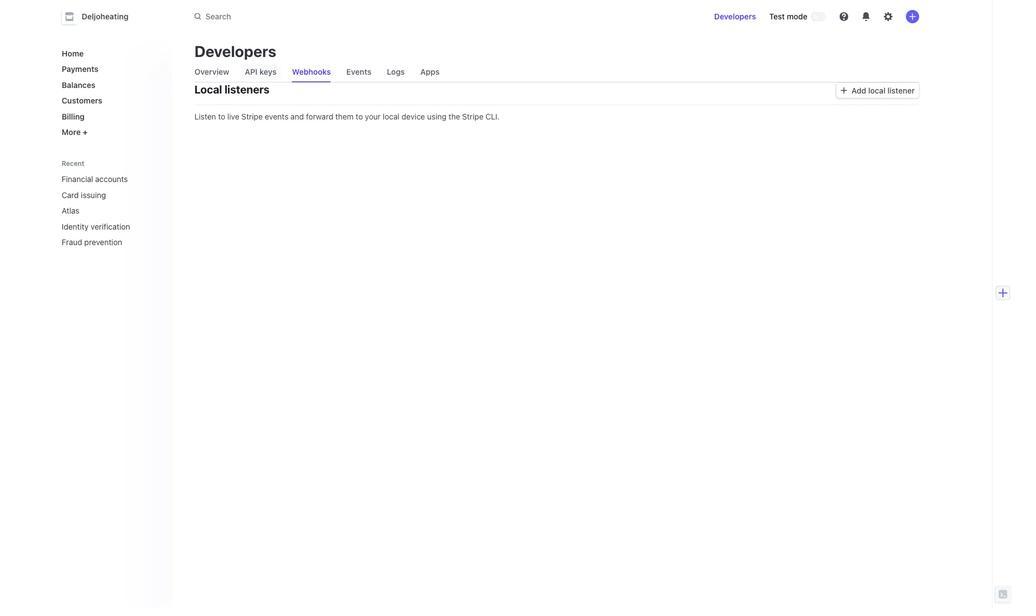 Task type: vqa. For each thing, say whether or not it's contained in the screenshot.
Atlas "link"
yes



Task type: locate. For each thing, give the bounding box(es) containing it.
billing
[[62, 112, 85, 121]]

0 vertical spatial local
[[869, 86, 886, 95]]

api keys link
[[241, 64, 281, 80]]

balances link
[[57, 76, 164, 94]]

events link
[[342, 64, 376, 80]]

identity verification link
[[57, 218, 148, 236]]

to
[[218, 112, 225, 121], [356, 112, 363, 121]]

1 horizontal spatial local
[[869, 86, 886, 95]]

more +
[[62, 128, 88, 137]]

help image
[[840, 12, 849, 21]]

1 horizontal spatial stripe
[[462, 112, 484, 121]]

card issuing link
[[57, 186, 148, 204]]

financial
[[62, 175, 93, 184]]

recent navigation links element
[[51, 154, 172, 251]]

atlas
[[62, 206, 79, 215]]

deljoheating
[[82, 12, 129, 21]]

api
[[245, 67, 258, 76]]

tab list
[[190, 62, 920, 82]]

local right your
[[383, 112, 400, 121]]

identity verification
[[62, 222, 130, 231]]

local right add
[[869, 86, 886, 95]]

core navigation links element
[[57, 44, 164, 141]]

add
[[852, 86, 867, 95]]

to left your
[[356, 112, 363, 121]]

developers up api
[[195, 42, 276, 60]]

Search text field
[[188, 7, 500, 27]]

0 vertical spatial developers
[[715, 12, 756, 21]]

stripe right "live"
[[242, 112, 263, 121]]

to left "live"
[[218, 112, 225, 121]]

payments link
[[57, 60, 164, 78]]

svg image
[[841, 87, 848, 94]]

cli.
[[486, 112, 500, 121]]

search
[[206, 12, 231, 21]]

webhooks
[[292, 67, 331, 76]]

deljoheating button
[[62, 9, 140, 24]]

listen
[[195, 112, 216, 121]]

keys
[[260, 67, 277, 76]]

customers
[[62, 96, 102, 105]]

notifications image
[[862, 12, 871, 21]]

local
[[869, 86, 886, 95], [383, 112, 400, 121]]

card
[[62, 190, 79, 200]]

developers
[[715, 12, 756, 21], [195, 42, 276, 60]]

listeners
[[225, 82, 270, 95]]

0 horizontal spatial local
[[383, 112, 400, 121]]

verification
[[91, 222, 130, 231]]

logs
[[387, 67, 405, 76]]

developers left test in the right of the page
[[715, 12, 756, 21]]

0 horizontal spatial stripe
[[242, 112, 263, 121]]

stripe
[[242, 112, 263, 121], [462, 112, 484, 121]]

0 horizontal spatial to
[[218, 112, 225, 121]]

device
[[402, 112, 425, 121]]

api keys
[[245, 67, 277, 76]]

local inside button
[[869, 86, 886, 95]]

1 horizontal spatial to
[[356, 112, 363, 121]]

logs link
[[383, 64, 410, 80]]

1 horizontal spatial developers
[[715, 12, 756, 21]]

stripe right the
[[462, 112, 484, 121]]

Search search field
[[188, 7, 500, 27]]

fraud prevention
[[62, 238, 122, 247]]

0 horizontal spatial developers
[[195, 42, 276, 60]]

+
[[83, 128, 88, 137]]

developers link
[[710, 8, 761, 25]]

financial accounts link
[[57, 170, 148, 188]]



Task type: describe. For each thing, give the bounding box(es) containing it.
using
[[427, 112, 447, 121]]

live
[[227, 112, 240, 121]]

1 stripe from the left
[[242, 112, 263, 121]]

more
[[62, 128, 81, 137]]

forward
[[306, 112, 333, 121]]

add local listener button
[[837, 83, 920, 98]]

2 to from the left
[[356, 112, 363, 121]]

test
[[770, 12, 785, 21]]

listener
[[888, 86, 915, 95]]

identity
[[62, 222, 89, 231]]

recent
[[62, 160, 84, 167]]

apps
[[421, 67, 440, 76]]

billing link
[[57, 107, 164, 125]]

and
[[291, 112, 304, 121]]

overview
[[195, 67, 229, 76]]

balances
[[62, 80, 95, 89]]

add local listener
[[852, 86, 915, 95]]

the
[[449, 112, 460, 121]]

overview link
[[190, 64, 234, 80]]

listen to live stripe events and forward them to your local device using the stripe cli.
[[195, 112, 500, 121]]

home
[[62, 49, 84, 58]]

1 to from the left
[[218, 112, 225, 121]]

issuing
[[81, 190, 106, 200]]

atlas link
[[57, 202, 148, 220]]

apps link
[[416, 64, 444, 80]]

recent element
[[51, 170, 172, 251]]

prevention
[[84, 238, 122, 247]]

accounts
[[95, 175, 128, 184]]

webhooks link
[[288, 64, 336, 80]]

customers link
[[57, 92, 164, 110]]

payments
[[62, 64, 98, 74]]

events
[[347, 67, 372, 76]]

home link
[[57, 44, 164, 62]]

settings image
[[884, 12, 893, 21]]

local
[[195, 82, 222, 95]]

developers inside developers link
[[715, 12, 756, 21]]

1 vertical spatial developers
[[195, 42, 276, 60]]

financial accounts
[[62, 175, 128, 184]]

2 stripe from the left
[[462, 112, 484, 121]]

mode
[[787, 12, 808, 21]]

fraud prevention link
[[57, 233, 148, 251]]

fraud
[[62, 238, 82, 247]]

your
[[365, 112, 381, 121]]

1 vertical spatial local
[[383, 112, 400, 121]]

events
[[265, 112, 289, 121]]

card issuing
[[62, 190, 106, 200]]

them
[[336, 112, 354, 121]]

tab list containing overview
[[190, 62, 920, 82]]

test mode
[[770, 12, 808, 21]]

local listeners
[[195, 82, 270, 95]]



